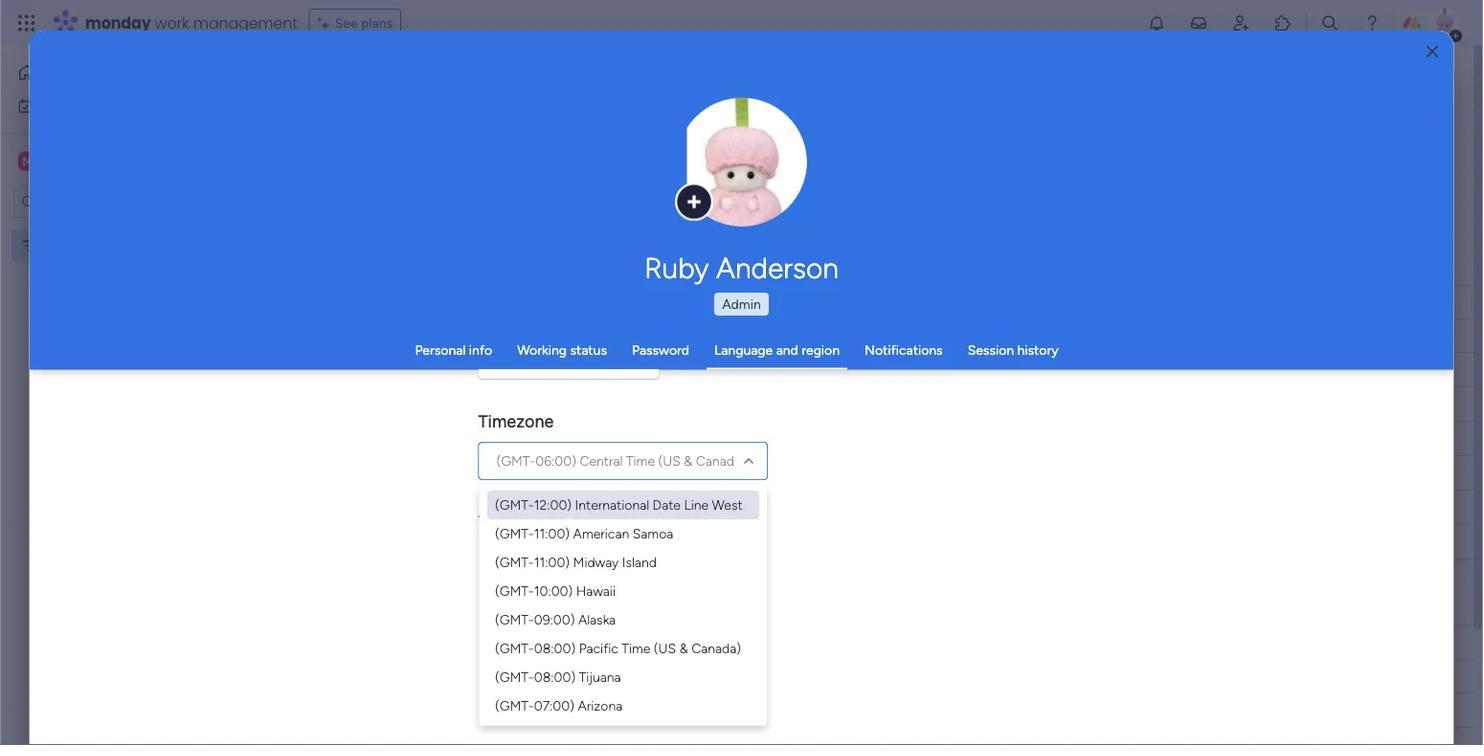 Task type: vqa. For each thing, say whether or not it's contained in the screenshot.
(GMT-08:00) Tijuana's (GMT-
yes



Task type: describe. For each thing, give the bounding box(es) containing it.
24
[[507, 574, 524, 591]]

ruby anderson
[[644, 251, 839, 285]]

international
[[575, 497, 649, 514]]

develop for develop a product roadmap
[[362, 363, 411, 379]]

(gmt- for (gmt-07:00) arizona
[[495, 698, 534, 715]]

personal info link
[[415, 342, 492, 359]]

2023 for november 13, 2023
[[593, 665, 624, 681]]

west
[[711, 497, 742, 514]]

assign
[[465, 107, 505, 123]]

time for 08:00)
[[621, 641, 650, 657]]

see
[[335, 15, 358, 31]]

management
[[193, 12, 297, 34]]

inbox image
[[1189, 13, 1208, 33]]

november,
[[523, 692, 589, 708]]

see plans
[[335, 15, 393, 31]]

hide
[[785, 192, 813, 208]]

conduct
[[362, 328, 414, 345]]

Status field
[[804, 292, 852, 313]]

meeting
[[1187, 364, 1233, 379]]

(gmt-07:00) arizona
[[495, 698, 622, 715]]

pacific
[[578, 641, 618, 657]]

market
[[418, 328, 459, 345]]

november
[[507, 665, 570, 681]]

track
[[695, 107, 725, 123]]

island
[[622, 555, 656, 571]]

password
[[632, 342, 689, 359]]

board
[[75, 238, 110, 254]]

hide button
[[754, 185, 825, 215]]

ruby
[[644, 251, 709, 285]]

canada) for (gmt-06:00) central time (us & canada)
[[696, 453, 745, 470]]

help image
[[1362, 13, 1382, 33]]

& for (gmt-06:00) central time (us & canada)
[[684, 453, 693, 470]]

tijuana
[[578, 670, 620, 686]]

11:00) for american
[[534, 526, 569, 542]]

notifications link
[[865, 342, 943, 359]]

samoa
[[632, 526, 673, 542]]

m
[[22, 153, 33, 169]]

notifications
[[865, 342, 943, 359]]

set
[[558, 107, 577, 123]]

nov 13
[[943, 360, 981, 376]]

session history
[[968, 342, 1059, 359]]

see plans button
[[309, 9, 401, 37]]

picture
[[723, 189, 762, 204]]

search everything image
[[1320, 13, 1339, 33]]

language and region link
[[714, 342, 840, 359]]

canada) for (gmt-08:00) pacific time (us & canada)
[[691, 641, 741, 657]]

language and region
[[714, 342, 840, 359]]

11:00) for midway
[[534, 555, 569, 571]]

ruby anderson button
[[478, 251, 1005, 285]]

0 horizontal spatial 13
[[507, 692, 520, 708]]

pricing
[[424, 432, 466, 448]]

(gmt- for (gmt-08:00) pacific time (us & canada)
[[495, 641, 534, 657]]

date format
[[478, 632, 572, 653]]

manage
[[293, 107, 341, 123]]

(gmt-06:00) central time (us & canada)
[[496, 453, 745, 470]]

change
[[701, 172, 744, 188]]

midway
[[573, 555, 618, 571]]

session history link
[[968, 342, 1059, 359]]

owner for second owner field from the top of the page
[[697, 635, 737, 651]]

develop a pricing strategy
[[362, 432, 519, 448]]

home
[[44, 65, 81, 81]]

08:00) for tijuana
[[534, 670, 575, 686]]

ruby anderson image
[[1429, 8, 1460, 38]]

06:00)
[[535, 453, 576, 470]]

(us for central
[[658, 453, 681, 470]]

any
[[344, 107, 365, 123]]

plan
[[362, 466, 387, 483]]

(gmt- for (gmt-11:00) midway island
[[495, 555, 534, 571]]

format for date format
[[519, 632, 572, 653]]

and inside "button"
[[637, 107, 659, 123]]

on
[[841, 329, 856, 345]]

0 vertical spatial 13
[[969, 360, 981, 376]]

apps image
[[1273, 13, 1293, 33]]

working for working on it
[[788, 329, 838, 345]]

(gmt-10:00) hawaii
[[495, 584, 615, 600]]

plan and execute a launch event
[[362, 466, 554, 483]]

hours for 12 hours
[[524, 545, 563, 562]]

am
[[606, 545, 628, 562]]

main
[[44, 152, 78, 170]]

home button
[[11, 57, 206, 88]]

(gmt- for (gmt-11:00) american samoa
[[495, 526, 534, 542]]

$1,000
[[1342, 363, 1380, 379]]

where
[[745, 107, 782, 123]]

Search in workspace field
[[40, 191, 160, 214]]

personal info
[[415, 342, 492, 359]]

2 vertical spatial a
[[467, 466, 474, 483]]

my work button
[[11, 90, 206, 121]]

working status link
[[517, 342, 607, 359]]

status
[[809, 294, 848, 310]]

working on it
[[788, 329, 868, 345]]

and for language and region
[[776, 342, 798, 359]]

time format
[[478, 512, 573, 532]]

(gmt-09:00) alaska
[[495, 612, 615, 629]]

manage any type of project. assign owners, set timelines and keep track of where your project stands. button
[[290, 103, 933, 126]]

10:46 for 10:46
[[570, 574, 606, 591]]

filter by anything image
[[652, 189, 675, 212]]

2 owner field from the top
[[692, 632, 742, 653]]

status
[[570, 342, 607, 359]]

event
[[520, 466, 554, 483]]

region
[[802, 342, 840, 359]]

keep
[[663, 107, 692, 123]]

manage any type of project. assign owners, set timelines and keep track of where your project stands.
[[293, 107, 904, 123]]

change profile picture button
[[677, 98, 807, 228]]

meeting notes
[[1187, 364, 1267, 379]]



Task type: locate. For each thing, give the bounding box(es) containing it.
format
[[520, 512, 573, 532], [519, 632, 572, 653]]

13
[[969, 360, 981, 376], [507, 692, 520, 708]]

(gmt- for (gmt-09:00) alaska
[[495, 612, 534, 629]]

0 horizontal spatial date
[[478, 632, 515, 653]]

0 vertical spatial 2023
[[593, 665, 624, 681]]

a left "launch"
[[467, 466, 474, 483]]

10:00)
[[534, 584, 572, 600]]

07:00)
[[534, 698, 574, 715]]

done
[[812, 362, 844, 379]]

conduct market research
[[362, 328, 514, 345]]

(gmt- down strategy
[[496, 453, 535, 470]]

Owner field
[[692, 292, 742, 313], [692, 632, 742, 653]]

1 11:00) from the top
[[534, 526, 569, 542]]

1 vertical spatial develop
[[362, 432, 411, 448]]

1 vertical spatial owner
[[697, 635, 737, 651]]

a down personal
[[414, 363, 421, 379]]

0 vertical spatial format
[[520, 512, 573, 532]]

(gmt- up date format
[[495, 612, 534, 629]]

time for 06:00)
[[626, 453, 655, 470]]

working
[[788, 329, 838, 345], [517, 342, 567, 359]]

select product image
[[17, 13, 36, 33]]

(gmt- down '12'
[[495, 584, 534, 600]]

(gmt- for (gmt-06:00) central time (us & canada)
[[496, 453, 535, 470]]

1 2023 from the top
[[593, 665, 624, 681]]

0 horizontal spatial and
[[390, 466, 412, 483]]

0 vertical spatial 10:46
[[567, 545, 603, 562]]

project.
[[415, 107, 461, 123]]

central
[[580, 453, 623, 470]]

& for (gmt-08:00) pacific time (us & canada)
[[679, 641, 688, 657]]

strategy
[[469, 432, 519, 448]]

your
[[785, 107, 812, 123]]

monday work management
[[85, 12, 297, 34]]

10:46 down midway
[[570, 574, 606, 591]]

owners,
[[508, 107, 555, 123]]

workspace selection element
[[18, 150, 160, 175]]

0 vertical spatial &
[[684, 453, 693, 470]]

0 vertical spatial and
[[637, 107, 659, 123]]

13,
[[573, 665, 589, 681]]

2 owner from the top
[[697, 635, 737, 651]]

1 of from the left
[[399, 107, 412, 123]]

1 develop from the top
[[362, 363, 411, 379]]

hours for 24 hours
[[527, 574, 566, 591]]

2 develop from the top
[[362, 432, 411, 448]]

main workspace
[[44, 152, 157, 170]]

hawaii
[[576, 584, 615, 600]]

canada)
[[696, 453, 745, 470], [691, 641, 741, 657]]

08:00) for pacific
[[534, 641, 575, 657]]

(us up (gmt-12:00) international date line west
[[658, 453, 681, 470]]

work right my
[[64, 98, 93, 114]]

american
[[573, 526, 629, 542]]

13 right the nov
[[969, 360, 981, 376]]

0 vertical spatial hours
[[524, 545, 563, 562]]

hours right '12'
[[524, 545, 563, 562]]

2 horizontal spatial and
[[776, 342, 798, 359]]

(gmt- up '12'
[[495, 526, 534, 542]]

option
[[0, 229, 244, 233]]

1 horizontal spatial work
[[155, 12, 189, 34]]

0 horizontal spatial work
[[64, 98, 93, 114]]

(gmt- up 24
[[495, 555, 534, 571]]

and
[[637, 107, 659, 123], [776, 342, 798, 359], [390, 466, 412, 483]]

develop up plan at the left bottom of the page
[[362, 432, 411, 448]]

0 vertical spatial develop
[[362, 363, 411, 379]]

(gmt- up november on the left
[[495, 641, 534, 657]]

work right monday
[[155, 12, 189, 34]]

1 owner field from the top
[[692, 292, 742, 313]]

project
[[815, 107, 858, 123]]

nov
[[943, 360, 966, 376]]

working up the roadmap
[[517, 342, 567, 359]]

1 horizontal spatial date
[[652, 497, 680, 514]]

08:00) up november,
[[534, 670, 575, 686]]

(gmt- for (gmt-08:00) tijuana
[[495, 670, 534, 686]]

password link
[[632, 342, 689, 359]]

(gmt-11:00) american samoa
[[495, 526, 673, 542]]

my work
[[42, 98, 93, 114]]

workspace
[[81, 152, 157, 170]]

1 vertical spatial canada)
[[691, 641, 741, 657]]

working for working status
[[517, 342, 567, 359]]

it
[[859, 329, 868, 345]]

10:46 down '(gmt-11:00) american samoa'
[[567, 545, 603, 562]]

owner
[[697, 294, 737, 310], [697, 635, 737, 651]]

0 vertical spatial owner field
[[692, 292, 742, 313]]

(gmt- down november on the left
[[495, 698, 534, 715]]

stands.
[[862, 107, 904, 123]]

type
[[369, 107, 396, 123]]

1 vertical spatial hours
[[527, 574, 566, 591]]

& right pacific
[[679, 641, 688, 657]]

line
[[684, 497, 708, 514]]

0 vertical spatial 11:00)
[[534, 526, 569, 542]]

11:00) up 12 hours 10:46 am
[[534, 526, 569, 542]]

1 vertical spatial 10:46
[[570, 574, 606, 591]]

format down 09:00)
[[519, 632, 572, 653]]

1 vertical spatial (us
[[653, 641, 676, 657]]

1 vertical spatial &
[[679, 641, 688, 657]]

anderson
[[716, 251, 839, 285]]

time
[[626, 453, 655, 470], [478, 512, 516, 532], [621, 641, 650, 657]]

roadmap
[[476, 363, 529, 379]]

working left the on
[[788, 329, 838, 345]]

13 november, 2023
[[507, 692, 624, 708]]

format up 12 hours 10:46 am
[[520, 512, 573, 532]]

work inside my work button
[[64, 98, 93, 114]]

language
[[714, 342, 773, 359]]

1 vertical spatial a
[[414, 432, 421, 448]]

of
[[399, 107, 412, 123], [728, 107, 741, 123]]

1 vertical spatial date
[[478, 632, 515, 653]]

1 vertical spatial 13
[[507, 692, 520, 708]]

history
[[1017, 342, 1059, 359]]

develop for develop a pricing strategy
[[362, 432, 411, 448]]

1 vertical spatial 08:00)
[[534, 670, 575, 686]]

2 11:00) from the top
[[534, 555, 569, 571]]

alaska
[[578, 612, 615, 629]]

hours
[[524, 545, 563, 562], [527, 574, 566, 591]]

(gmt- for (gmt-10:00) hawaii
[[495, 584, 534, 600]]

1 vertical spatial owner field
[[692, 632, 742, 653]]

0 vertical spatial 08:00)
[[534, 641, 575, 657]]

(gmt- for (gmt-12:00) international date line west
[[495, 497, 534, 514]]

& up line
[[684, 453, 693, 470]]

monday
[[85, 12, 151, 34]]

(us right pacific
[[653, 641, 676, 657]]

first board list box
[[0, 226, 244, 521]]

and left region
[[776, 342, 798, 359]]

a left pricing
[[414, 432, 421, 448]]

2023 down (gmt-08:00) pacific time (us & canada)
[[593, 665, 624, 681]]

and right plan at the left bottom of the page
[[390, 466, 412, 483]]

(gmt-08:00) tijuana
[[495, 670, 620, 686]]

1 vertical spatial time
[[478, 512, 516, 532]]

date up november on the left
[[478, 632, 515, 653]]

1 vertical spatial format
[[519, 632, 572, 653]]

(gmt-08:00) pacific time (us & canada)
[[495, 641, 741, 657]]

workspace image
[[18, 151, 37, 172]]

0 vertical spatial canada)
[[696, 453, 745, 470]]

1 vertical spatial 2023
[[593, 692, 624, 708]]

1 vertical spatial 11:00)
[[534, 555, 569, 571]]

2 2023 from the top
[[593, 692, 624, 708]]

1 horizontal spatial and
[[637, 107, 659, 123]]

08:00) up november 13, 2023
[[534, 641, 575, 657]]

v2 overdue deadline image
[[899, 328, 914, 346]]

24 hours 10:46
[[507, 574, 606, 591]]

1 horizontal spatial 13
[[969, 360, 981, 376]]

develop down conduct on the left of page
[[362, 363, 411, 379]]

1 horizontal spatial working
[[788, 329, 838, 345]]

2 vertical spatial time
[[621, 641, 650, 657]]

arizona
[[577, 698, 622, 715]]

time up '12'
[[478, 512, 516, 532]]

personal
[[415, 342, 466, 359]]

0 vertical spatial time
[[626, 453, 655, 470]]

11:00)
[[534, 526, 569, 542], [534, 555, 569, 571]]

execute
[[416, 466, 464, 483]]

admin
[[722, 296, 761, 313]]

hours right 24
[[527, 574, 566, 591]]

2 vertical spatial and
[[390, 466, 412, 483]]

of right track
[[728, 107, 741, 123]]

research
[[463, 328, 514, 345]]

a for pricing
[[414, 432, 421, 448]]

sort
[[711, 192, 737, 208]]

0 vertical spatial work
[[155, 12, 189, 34]]

a for product
[[414, 363, 421, 379]]

10:46 for 10:46 am
[[567, 545, 603, 562]]

1 owner from the top
[[697, 294, 737, 310]]

develop
[[362, 363, 411, 379], [362, 432, 411, 448]]

(gmt- down "launch"
[[495, 497, 534, 514]]

format for time format
[[520, 512, 573, 532]]

08:00)
[[534, 641, 575, 657], [534, 670, 575, 686]]

notes
[[1236, 364, 1267, 379]]

invite members image
[[1231, 13, 1250, 33]]

close image
[[1427, 45, 1438, 59]]

1 08:00) from the top
[[534, 641, 575, 657]]

plans
[[361, 15, 393, 31]]

0 horizontal spatial working
[[517, 342, 567, 359]]

date left line
[[652, 497, 680, 514]]

13 down november on the left
[[507, 692, 520, 708]]

work for my
[[64, 98, 93, 114]]

product
[[424, 363, 472, 379]]

2023
[[593, 665, 624, 681], [593, 692, 624, 708]]

(gmt- down date format
[[495, 670, 534, 686]]

time right central
[[626, 453, 655, 470]]

(gmt-11:00) midway island
[[495, 555, 656, 571]]

1 vertical spatial work
[[64, 98, 93, 114]]

time right pacific
[[621, 641, 650, 657]]

10:46
[[567, 545, 603, 562], [570, 574, 606, 591]]

and for plan and execute a launch event
[[390, 466, 412, 483]]

0 horizontal spatial of
[[399, 107, 412, 123]]

work
[[155, 12, 189, 34], [64, 98, 93, 114]]

0 vertical spatial date
[[652, 497, 680, 514]]

(gmt-
[[496, 453, 535, 470], [495, 497, 534, 514], [495, 526, 534, 542], [495, 555, 534, 571], [495, 584, 534, 600], [495, 612, 534, 629], [495, 641, 534, 657], [495, 670, 534, 686], [495, 698, 534, 715]]

0 vertical spatial owner
[[697, 294, 737, 310]]

11:00) up 24 hours 10:46
[[534, 555, 569, 571]]

date
[[652, 497, 680, 514], [478, 632, 515, 653]]

0 vertical spatial (us
[[658, 453, 681, 470]]

november 13, 2023
[[507, 665, 624, 681]]

1 horizontal spatial of
[[728, 107, 741, 123]]

change profile picture
[[701, 172, 783, 204]]

2 08:00) from the top
[[534, 670, 575, 686]]

notifications image
[[1147, 13, 1166, 33]]

owner for 1st owner field from the top
[[697, 294, 737, 310]]

of right type
[[399, 107, 412, 123]]

2023 down tijuana
[[593, 692, 624, 708]]

v2 done deadline image
[[899, 361, 914, 380]]

work for monday
[[155, 12, 189, 34]]

(us for pacific
[[653, 641, 676, 657]]

0 vertical spatial a
[[414, 363, 421, 379]]

task
[[486, 634, 512, 651]]

first
[[45, 238, 71, 254]]

1 vertical spatial and
[[776, 342, 798, 359]]

2 of from the left
[[728, 107, 741, 123]]

12
[[507, 545, 521, 562]]

12:00)
[[534, 497, 571, 514]]

2023 for 13 november, 2023
[[593, 692, 624, 708]]

and left keep
[[637, 107, 659, 123]]



